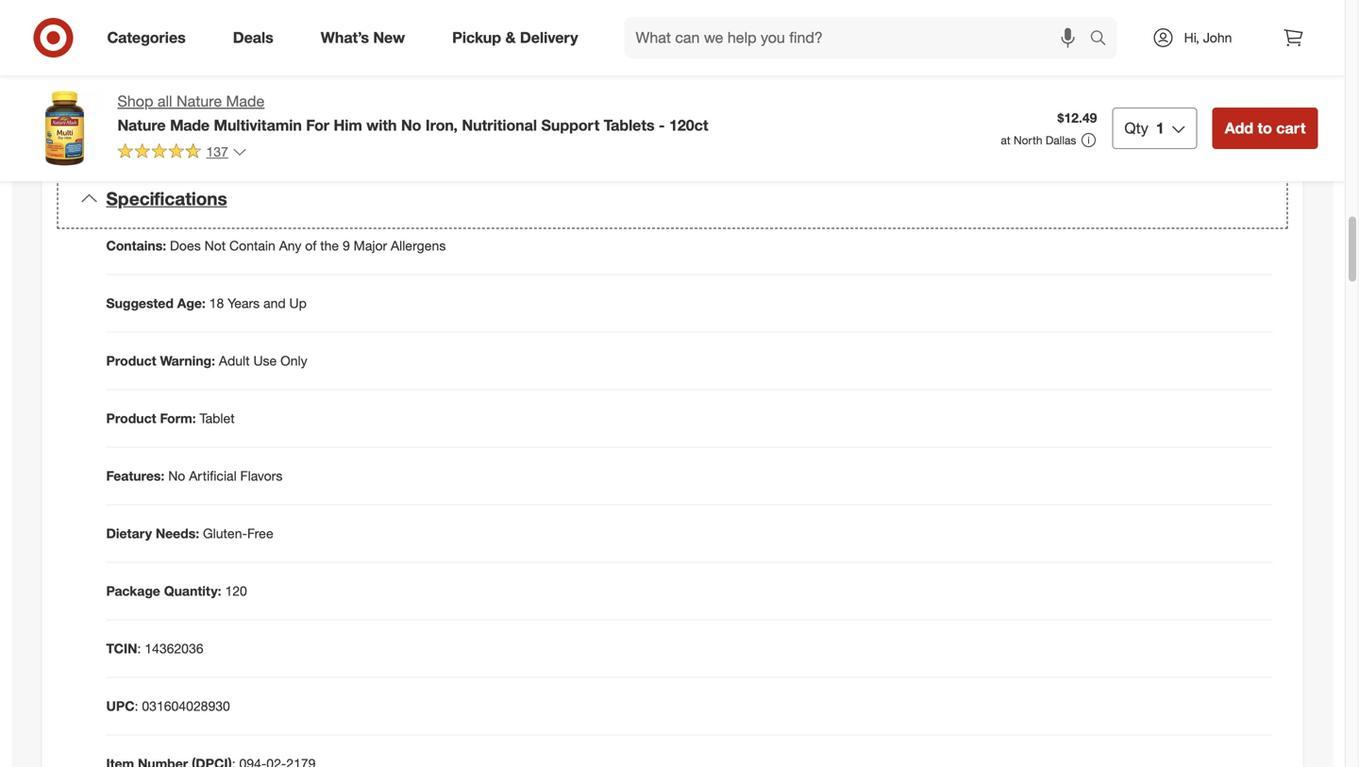Task type: locate. For each thing, give the bounding box(es) containing it.
0 horizontal spatial the
[[320, 238, 339, 254]]

product left form:
[[106, 410, 156, 427]]

you
[[781, 10, 802, 27], [1063, 48, 1084, 64]]

137 link
[[118, 142, 247, 164]]

1 vertical spatial not
[[718, 123, 737, 140]]

not up diagnose,
[[846, 105, 865, 121]]

1 horizontal spatial to
[[1258, 119, 1272, 137]]

1 vertical spatial with
[[794, 67, 819, 83]]

warning:
[[160, 353, 215, 369]]

form:
[[160, 410, 196, 427]]

caution: if you are taking medication or have blood clotting issues, consult your physician before use. some supplements may interact with certain medications. if you are taking any medication, please consult with your physician before using this product.
[[705, 10, 1245, 83]]

add to cart
[[1225, 119, 1306, 137]]

0 vertical spatial or
[[937, 10, 949, 27]]

made up the 137 link
[[170, 116, 210, 134]]

dallas
[[1046, 133, 1077, 147]]

consult
[[1114, 10, 1157, 27], [747, 67, 790, 83]]

nature down the shop
[[118, 116, 166, 134]]

the inside these statements have not been evaluated by the food and drug administration. this product is not intended to diagnose, treat, cure, or prevent any disease.
[[981, 105, 1000, 121]]

physician down 'interact'
[[852, 67, 907, 83]]

14362036
[[145, 641, 203, 657]]

0 vertical spatial with
[[900, 48, 924, 64]]

: left 14362036
[[137, 641, 141, 657]]

any down food
[[1003, 123, 1024, 140]]

1 horizontal spatial any
[[1150, 48, 1171, 64]]

1 horizontal spatial physician
[[1190, 10, 1245, 27]]

0 horizontal spatial made
[[170, 116, 210, 134]]

1 horizontal spatial consult
[[1114, 10, 1157, 27]]

to down statements
[[797, 123, 808, 140]]

cart
[[1277, 119, 1306, 137]]

1 vertical spatial are
[[1088, 48, 1107, 64]]

1 vertical spatial no
[[168, 468, 185, 484]]

this
[[988, 67, 1009, 83]]

0 horizontal spatial are
[[806, 10, 825, 27]]

caution:
[[705, 10, 766, 27]]

: left the 031604028930
[[135, 698, 138, 715]]

1 product from the top
[[106, 353, 156, 369]]

before
[[705, 29, 743, 46], [911, 67, 949, 83]]

0 vertical spatial the
[[981, 105, 1000, 121]]

1 vertical spatial you
[[1063, 48, 1084, 64]]

drug
[[1063, 105, 1092, 121]]

1 horizontal spatial the
[[981, 105, 1000, 121]]

0 horizontal spatial if
[[770, 10, 777, 27]]

does
[[170, 238, 201, 254]]

product for product form: tablet
[[106, 410, 156, 427]]

to
[[1258, 119, 1272, 137], [797, 123, 808, 140]]

1 vertical spatial :
[[135, 698, 138, 715]]

:
[[137, 641, 141, 657], [135, 698, 138, 715]]

0 horizontal spatial your
[[822, 67, 848, 83]]

0 vertical spatial product
[[106, 353, 156, 369]]

no left iron,
[[401, 116, 421, 134]]

made up multivitamin
[[226, 92, 265, 110]]

0 vertical spatial have
[[953, 10, 981, 27]]

product for product warning: adult use only
[[106, 353, 156, 369]]

physician up john
[[1190, 10, 1245, 27]]

0 vertical spatial made
[[226, 92, 265, 110]]

and left the up
[[263, 295, 286, 312]]

taking up the may
[[828, 10, 864, 27]]

suggested
[[106, 295, 174, 312]]

allergens
[[391, 238, 446, 254]]

pickup
[[452, 28, 501, 47]]

product.
[[1013, 67, 1063, 83]]

0 horizontal spatial you
[[781, 10, 802, 27]]

0 vertical spatial no
[[401, 116, 421, 134]]

medication
[[868, 10, 933, 27]]

certain
[[928, 48, 969, 64]]

2 vertical spatial with
[[367, 116, 397, 134]]

add
[[1225, 119, 1254, 137]]

1 vertical spatial have
[[814, 105, 842, 121]]

0 vertical spatial you
[[781, 10, 802, 27]]

taking
[[828, 10, 864, 27], [1110, 48, 1146, 64]]

not right "is"
[[718, 123, 737, 140]]

-
[[659, 116, 665, 134]]

0 vertical spatial taking
[[828, 10, 864, 27]]

intended
[[741, 123, 793, 140]]

product left "warning:"
[[106, 353, 156, 369]]

the right by
[[981, 105, 1000, 121]]

what's new
[[321, 28, 405, 47]]

consult up search
[[1114, 10, 1157, 27]]

all
[[158, 92, 172, 110]]

your up hi,
[[1160, 10, 1186, 27]]

nature right all
[[177, 92, 222, 110]]

you up supplements
[[781, 10, 802, 27]]

any left 'medication,'
[[1150, 48, 1171, 64]]

with
[[900, 48, 924, 64], [794, 67, 819, 83], [367, 116, 397, 134]]

have left blood
[[953, 10, 981, 27]]

gluten-
[[203, 525, 247, 542]]

if up use. in the top right of the page
[[770, 10, 777, 27]]

or inside these statements have not been evaluated by the food and drug administration. this product is not intended to diagnose, treat, cure, or prevent any disease.
[[940, 123, 952, 140]]

have up diagnose,
[[814, 105, 842, 121]]

1 horizontal spatial and
[[1037, 105, 1060, 121]]

1 vertical spatial and
[[263, 295, 286, 312]]

0 vertical spatial and
[[1037, 105, 1060, 121]]

2 product from the top
[[106, 410, 156, 427]]

0 horizontal spatial any
[[1003, 123, 1024, 140]]

you down "issues,"
[[1063, 48, 1084, 64]]

and up disease.
[[1037, 105, 1060, 121]]

are down "issues,"
[[1088, 48, 1107, 64]]

any inside caution: if you are taking medication or have blood clotting issues, consult your physician before use. some supplements may interact with certain medications. if you are taking any medication, please consult with your physician before using this product.
[[1150, 48, 1171, 64]]

0 vertical spatial are
[[806, 10, 825, 27]]

if up product.
[[1052, 48, 1059, 64]]

or down evaluated
[[940, 123, 952, 140]]

blood
[[984, 10, 1018, 27]]

contain
[[229, 238, 275, 254]]

1 vertical spatial consult
[[747, 67, 790, 83]]

no
[[401, 116, 421, 134], [168, 468, 185, 484]]

evaluated
[[902, 105, 959, 121]]

or inside caution: if you are taking medication or have blood clotting issues, consult your physician before use. some supplements may interact with certain medications. if you are taking any medication, please consult with your physician before using this product.
[[937, 10, 949, 27]]

1 vertical spatial physician
[[852, 67, 907, 83]]

age:
[[177, 295, 206, 312]]

1 vertical spatial your
[[822, 67, 848, 83]]

medications.
[[973, 48, 1048, 64]]

the
[[981, 105, 1000, 121], [320, 238, 339, 254]]

these
[[705, 105, 741, 121]]

are up the may
[[806, 10, 825, 27]]

1 horizontal spatial taking
[[1110, 48, 1146, 64]]

hi,
[[1184, 29, 1200, 46]]

product
[[1216, 105, 1262, 121]]

if
[[770, 10, 777, 27], [1052, 48, 1059, 64]]

supplements
[[743, 48, 820, 64]]

upc
[[106, 698, 135, 715]]

0 vertical spatial your
[[1160, 10, 1186, 27]]

no inside shop all nature made nature made multivitamin for him with no iron, nutritional support tablets - 120ct
[[401, 116, 421, 134]]

specifications
[[106, 188, 227, 209]]

and
[[1037, 105, 1060, 121], [263, 295, 286, 312]]

What can we help you find? suggestions appear below search field
[[625, 17, 1095, 59]]

1 vertical spatial any
[[1003, 123, 1024, 140]]

use.
[[747, 29, 771, 46]]

031604028930
[[142, 698, 230, 715]]

qty 1
[[1125, 119, 1165, 137]]

major
[[354, 238, 387, 254]]

no left the "artificial"
[[168, 468, 185, 484]]

tablets
[[604, 116, 655, 134]]

1 horizontal spatial made
[[226, 92, 265, 110]]

with left the certain
[[900, 48, 924, 64]]

taking up administration.
[[1110, 48, 1146, 64]]

product
[[106, 353, 156, 369], [106, 410, 156, 427]]

1 vertical spatial or
[[940, 123, 952, 140]]

1 horizontal spatial have
[[953, 10, 981, 27]]

to right add
[[1258, 119, 1272, 137]]

nature
[[177, 92, 222, 110], [118, 116, 166, 134]]

0 horizontal spatial before
[[705, 29, 743, 46]]

specifications button
[[57, 169, 1288, 229]]

0 horizontal spatial to
[[797, 123, 808, 140]]

1 vertical spatial made
[[170, 116, 210, 134]]

have inside caution: if you are taking medication or have blood clotting issues, consult your physician before use. some supplements may interact with certain medications. if you are taking any medication, please consult with your physician before using this product.
[[953, 10, 981, 27]]

before down the certain
[[911, 67, 949, 83]]

disease.
[[1028, 123, 1076, 140]]

1 vertical spatial if
[[1052, 48, 1059, 64]]

1 vertical spatial nature
[[118, 116, 166, 134]]

0 vertical spatial physician
[[1190, 10, 1245, 27]]

1 vertical spatial product
[[106, 410, 156, 427]]

before up some on the top of page
[[705, 29, 743, 46]]

to inside these statements have not been evaluated by the food and drug administration. this product is not intended to diagnose, treat, cure, or prevent any disease.
[[797, 123, 808, 140]]

any inside these statements have not been evaluated by the food and drug administration. this product is not intended to diagnose, treat, cure, or prevent any disease.
[[1003, 123, 1024, 140]]

0 horizontal spatial have
[[814, 105, 842, 121]]

0 horizontal spatial nature
[[118, 116, 166, 134]]

0 vertical spatial any
[[1150, 48, 1171, 64]]

what's new link
[[305, 17, 429, 59]]

0 horizontal spatial no
[[168, 468, 185, 484]]

upc : 031604028930
[[106, 698, 230, 715]]

1
[[1156, 119, 1165, 137]]

medication,
[[1174, 48, 1243, 64]]

at
[[1001, 133, 1011, 147]]

1 horizontal spatial no
[[401, 116, 421, 134]]

the left the 9
[[320, 238, 339, 254]]

some
[[705, 48, 739, 64]]

0 vertical spatial :
[[137, 641, 141, 657]]

0 horizontal spatial with
[[367, 116, 397, 134]]

at north dallas
[[1001, 133, 1077, 147]]

0 vertical spatial not
[[846, 105, 865, 121]]

features: no artificial flavors
[[106, 468, 283, 484]]

adult
[[219, 353, 250, 369]]

1 horizontal spatial not
[[846, 105, 865, 121]]

or
[[937, 10, 949, 27], [940, 123, 952, 140]]

1 horizontal spatial before
[[911, 67, 949, 83]]

with inside shop all nature made nature made multivitamin for him with no iron, nutritional support tablets - 120ct
[[367, 116, 397, 134]]

or up the certain
[[937, 10, 949, 27]]

with down supplements
[[794, 67, 819, 83]]

1 horizontal spatial with
[[794, 67, 819, 83]]

new
[[373, 28, 405, 47]]

is
[[705, 123, 714, 140]]

your down the may
[[822, 67, 848, 83]]

with right him
[[367, 116, 397, 134]]

been
[[869, 105, 899, 121]]

0 vertical spatial consult
[[1114, 10, 1157, 27]]

consult down supplements
[[747, 67, 790, 83]]

to inside add to cart button
[[1258, 119, 1272, 137]]

contains:
[[106, 238, 166, 254]]

1 horizontal spatial nature
[[177, 92, 222, 110]]

0 horizontal spatial and
[[263, 295, 286, 312]]



Task type: vqa. For each thing, say whether or not it's contained in the screenshot.
ORDERS corresponding to 21" Indexed Balsam Fir Artificial Christmas Tree with Black Plastic Pot - Wondershop™
no



Task type: describe. For each thing, give the bounding box(es) containing it.
0 vertical spatial if
[[770, 10, 777, 27]]

shop all nature made nature made multivitamin for him with no iron, nutritional support tablets - 120ct
[[118, 92, 708, 134]]

contains: does not contain any of the 9 major allergens
[[106, 238, 446, 254]]

john
[[1203, 29, 1232, 46]]

image of nature made multivitamin for him with no iron, nutritional support tablets - 120ct image
[[27, 91, 102, 166]]

1 horizontal spatial your
[[1160, 10, 1186, 27]]

deals
[[233, 28, 274, 47]]

: for upc
[[135, 698, 138, 715]]

shop
[[118, 92, 153, 110]]

0 horizontal spatial taking
[[828, 10, 864, 27]]

1 horizontal spatial you
[[1063, 48, 1084, 64]]

support
[[541, 116, 600, 134]]

0 horizontal spatial not
[[718, 123, 737, 140]]

nutritional
[[462, 116, 537, 134]]

categories link
[[91, 17, 209, 59]]

137
[[206, 143, 228, 160]]

years
[[228, 295, 260, 312]]

120
[[225, 583, 247, 600]]

search
[[1081, 30, 1127, 49]]

1 vertical spatial taking
[[1110, 48, 1146, 64]]

1 horizontal spatial are
[[1088, 48, 1107, 64]]

iron,
[[426, 116, 458, 134]]

&
[[506, 28, 516, 47]]

qty
[[1125, 119, 1149, 137]]

treat,
[[873, 123, 903, 140]]

9
[[343, 238, 350, 254]]

120ct
[[669, 116, 708, 134]]

pickup & delivery link
[[436, 17, 602, 59]]

clotting
[[1022, 10, 1066, 27]]

0 horizontal spatial consult
[[747, 67, 790, 83]]

tablet
[[200, 410, 235, 427]]

statements
[[744, 105, 811, 121]]

package
[[106, 583, 160, 600]]

1 vertical spatial before
[[911, 67, 949, 83]]

up
[[289, 295, 307, 312]]

$12.49
[[1058, 110, 1097, 126]]

product form: tablet
[[106, 410, 235, 427]]

administration.
[[1096, 105, 1184, 121]]

pickup & delivery
[[452, 28, 578, 47]]

1 vertical spatial the
[[320, 238, 339, 254]]

1 horizontal spatial if
[[1052, 48, 1059, 64]]

these statements have not been evaluated by the food and drug administration. this product is not intended to diagnose, treat, cure, or prevent any disease.
[[705, 105, 1262, 140]]

free
[[247, 525, 273, 542]]

artificial
[[189, 468, 237, 484]]

tcin : 14362036
[[106, 641, 203, 657]]

interact
[[852, 48, 896, 64]]

dietary needs: gluten-free
[[106, 525, 273, 542]]

package quantity: 120
[[106, 583, 247, 600]]

features:
[[106, 468, 165, 484]]

multivitamin
[[214, 116, 302, 134]]

and inside these statements have not been evaluated by the food and drug administration. this product is not intended to diagnose, treat, cure, or prevent any disease.
[[1037, 105, 1060, 121]]

prevent
[[955, 123, 1000, 140]]

delivery
[[520, 28, 578, 47]]

food
[[1003, 105, 1034, 121]]

what's
[[321, 28, 369, 47]]

use
[[253, 353, 277, 369]]

cure,
[[907, 123, 936, 140]]

2 horizontal spatial with
[[900, 48, 924, 64]]

quantity:
[[164, 583, 221, 600]]

issues,
[[1070, 10, 1110, 27]]

0 vertical spatial nature
[[177, 92, 222, 110]]

: for tcin
[[137, 641, 141, 657]]

by
[[963, 105, 977, 121]]

0 vertical spatial before
[[705, 29, 743, 46]]

of
[[305, 238, 317, 254]]

any
[[279, 238, 301, 254]]

have inside these statements have not been evaluated by the food and drug administration. this product is not intended to diagnose, treat, cure, or prevent any disease.
[[814, 105, 842, 121]]

please
[[705, 67, 744, 83]]

him
[[334, 116, 362, 134]]

product warning: adult use only
[[106, 353, 307, 369]]

hi, john
[[1184, 29, 1232, 46]]

only
[[281, 353, 307, 369]]

diagnose,
[[812, 123, 869, 140]]

needs:
[[156, 525, 199, 542]]

not
[[205, 238, 226, 254]]

search button
[[1081, 17, 1127, 62]]

suggested age: 18 years and up
[[106, 295, 307, 312]]

18
[[209, 295, 224, 312]]

0 horizontal spatial physician
[[852, 67, 907, 83]]

this
[[1188, 105, 1212, 121]]

dietary
[[106, 525, 152, 542]]

for
[[306, 116, 329, 134]]

flavors
[[240, 468, 283, 484]]

tcin
[[106, 641, 137, 657]]



